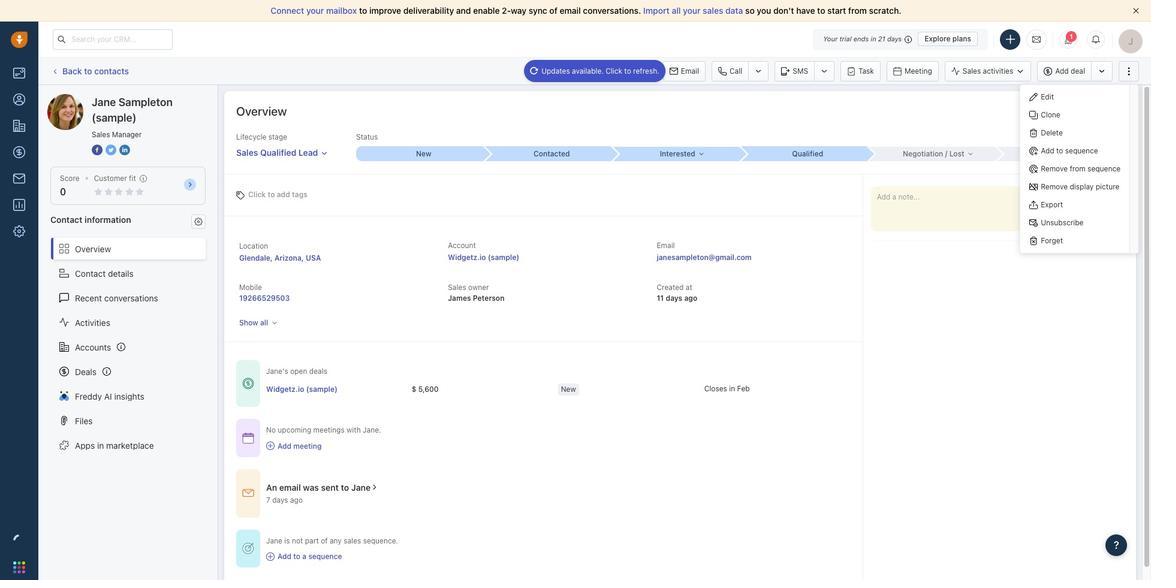 Task type: describe. For each thing, give the bounding box(es) containing it.
1 horizontal spatial from
[[1070, 164, 1086, 173]]

information
[[85, 215, 131, 225]]

row containing closes in feb
[[266, 377, 851, 402]]

glendale, arizona, usa link
[[239, 254, 321, 263]]

was
[[303, 483, 319, 493]]

freddy ai insights
[[75, 391, 144, 402]]

contacted link
[[484, 146, 612, 161]]

customize overview button
[[1032, 103, 1124, 120]]

0 vertical spatial all
[[672, 5, 681, 16]]

contacts
[[94, 66, 129, 76]]

so
[[745, 5, 755, 16]]

score 0
[[60, 174, 80, 197]]

0 vertical spatial sales
[[703, 5, 723, 16]]

sales inside the jane sampleton (sample) sales manager
[[92, 130, 110, 139]]

janesampleton@gmail.com
[[657, 253, 752, 262]]

jane sampleton (sample)
[[71, 94, 170, 104]]

1 your from the left
[[306, 5, 324, 16]]

remove from sequence
[[1041, 164, 1121, 173]]

1 vertical spatial all
[[260, 319, 268, 328]]

closes in feb
[[704, 384, 750, 393]]

back to contacts link
[[50, 62, 130, 80]]

/ for lost
[[945, 149, 948, 158]]

sales activities
[[963, 67, 1014, 76]]

21
[[878, 35, 886, 43]]

feb
[[737, 384, 750, 393]]

won / churned link
[[996, 147, 1124, 161]]

lead
[[299, 148, 318, 158]]

usa
[[306, 254, 321, 263]]

insights
[[114, 391, 144, 402]]

sales for sales activities
[[963, 67, 981, 76]]

accounts
[[75, 342, 111, 352]]

conversations.
[[583, 5, 641, 16]]

sequence.
[[363, 537, 398, 546]]

overview
[[1088, 107, 1118, 116]]

apps in marketplace
[[75, 440, 154, 451]]

connect your mailbox link
[[271, 5, 359, 16]]

1
[[1070, 33, 1073, 40]]

fit
[[129, 174, 136, 183]]

1 horizontal spatial qualified
[[792, 149, 823, 158]]

0 button
[[60, 187, 66, 197]]

add meeting link
[[266, 441, 381, 451]]

remove for remove display picture
[[1041, 182, 1068, 191]]

add
[[277, 190, 290, 199]]

0 vertical spatial click
[[606, 66, 622, 75]]

contact for contact details
[[75, 268, 106, 279]]

refresh.
[[633, 66, 660, 75]]

container_wx8msf4aqz5i3rn1 image for jane's open deals
[[242, 378, 254, 390]]

deals
[[75, 367, 97, 377]]

at
[[686, 283, 692, 292]]

stage
[[268, 133, 287, 142]]

and
[[456, 5, 471, 16]]

sequence for add to sequence
[[1065, 146, 1098, 155]]

2 your from the left
[[683, 5, 701, 16]]

jane right sent
[[351, 483, 371, 493]]

meetings
[[313, 426, 345, 435]]

container_wx8msf4aqz5i3rn1 image left no
[[242, 432, 254, 444]]

sales qualified lead link
[[236, 142, 328, 159]]

glendale,
[[239, 254, 273, 263]]

customize
[[1050, 107, 1086, 116]]

arizona,
[[275, 254, 304, 263]]

connect your mailbox to improve deliverability and enable 2-way sync of email conversations. import all your sales data so you don't have to start from scratch.
[[271, 5, 902, 16]]

open
[[290, 367, 307, 376]]

call link
[[712, 61, 749, 81]]

1 vertical spatial overview
[[75, 244, 111, 254]]

0 horizontal spatial click
[[248, 190, 266, 199]]

0 vertical spatial from
[[848, 5, 867, 16]]

1 horizontal spatial new
[[561, 385, 576, 394]]

score
[[60, 174, 80, 183]]

any
[[330, 537, 342, 546]]

explore plans link
[[918, 32, 978, 46]]

status
[[356, 133, 378, 142]]

won / churned button
[[996, 147, 1124, 161]]

jane is not part of any sales sequence.
[[266, 537, 398, 546]]

mobile
[[239, 283, 262, 292]]

twitter circled image
[[106, 144, 116, 157]]

email for email
[[681, 66, 699, 75]]

19266529503 link
[[239, 294, 290, 303]]

sales for sales owner james peterson
[[448, 283, 466, 292]]

sent
[[321, 483, 339, 493]]

1 horizontal spatial overview
[[236, 104, 287, 118]]

jane's open deals
[[266, 367, 327, 376]]

send email image
[[1033, 34, 1041, 44]]

edit
[[1041, 92, 1054, 101]]

trial
[[840, 35, 852, 43]]

freddy
[[75, 391, 102, 402]]

0 horizontal spatial ago
[[290, 496, 303, 505]]

in for closes in feb
[[729, 384, 735, 393]]

interested
[[660, 149, 696, 158]]

scratch.
[[869, 5, 902, 16]]

marketplace
[[106, 440, 154, 451]]

won / churned
[[1036, 149, 1088, 158]]

meeting button
[[887, 61, 939, 81]]

2 container_wx8msf4aqz5i3rn1 image from the top
[[242, 488, 254, 500]]

activities
[[75, 318, 110, 328]]

email button
[[663, 61, 706, 81]]

facebook circled image
[[92, 144, 103, 157]]

tags
[[292, 190, 308, 199]]

deal
[[1071, 67, 1085, 76]]

churned
[[1058, 149, 1088, 158]]

add for add meeting
[[278, 442, 291, 451]]

negotiation / lost
[[903, 149, 965, 158]]

negotiation / lost link
[[868, 147, 996, 161]]

meeting
[[293, 442, 322, 451]]

you
[[757, 5, 771, 16]]

customer fit
[[94, 174, 136, 183]]

19266529503
[[239, 294, 290, 303]]

peterson
[[473, 294, 505, 303]]

container_wx8msf4aqz5i3rn1 image inside add to a sequence link
[[266, 553, 275, 561]]

interested link
[[612, 147, 740, 161]]

0 vertical spatial of
[[550, 5, 558, 16]]

linkedin circled image
[[119, 144, 130, 157]]

add meeting
[[278, 442, 322, 451]]

interested button
[[612, 147, 740, 161]]

(sample) inside row
[[306, 385, 338, 394]]

not
[[292, 537, 303, 546]]

export
[[1041, 200, 1063, 209]]

your
[[823, 35, 838, 43]]



Task type: locate. For each thing, give the bounding box(es) containing it.
have
[[797, 5, 815, 16]]

/ for churned
[[1053, 149, 1056, 158]]

add down upcoming
[[278, 442, 291, 451]]

improve
[[369, 5, 401, 16]]

(sample) down deals
[[306, 385, 338, 394]]

qualified
[[260, 148, 296, 158], [792, 149, 823, 158]]

0 horizontal spatial new
[[416, 149, 431, 158]]

2-
[[502, 5, 511, 16]]

0 horizontal spatial all
[[260, 319, 268, 328]]

location glendale, arizona, usa
[[239, 242, 321, 263]]

sales for sales qualified lead
[[236, 148, 258, 158]]

click right 'available.'
[[606, 66, 622, 75]]

/ inside negotiation / lost button
[[945, 149, 948, 158]]

all right the import at the right top of page
[[672, 5, 681, 16]]

lost
[[950, 149, 965, 158]]

0 vertical spatial widgetz.io
[[448, 253, 486, 262]]

email janesampleton@gmail.com
[[657, 241, 752, 262]]

ago
[[684, 294, 698, 303], [290, 496, 303, 505]]

part
[[305, 537, 319, 546]]

jane left the is
[[266, 537, 282, 546]]

1 horizontal spatial of
[[550, 5, 558, 16]]

activities
[[983, 67, 1014, 76]]

click
[[606, 66, 622, 75], [248, 190, 266, 199]]

email inside email janesampleton@gmail.com
[[657, 241, 675, 250]]

1 vertical spatial from
[[1070, 164, 1086, 173]]

row
[[266, 377, 851, 402]]

0 horizontal spatial days
[[272, 496, 288, 505]]

close image
[[1133, 8, 1139, 14]]

email up janesampleton@gmail.com
[[657, 241, 675, 250]]

add to sequence
[[1041, 146, 1098, 155]]

1 horizontal spatial your
[[683, 5, 701, 16]]

lifecycle
[[236, 133, 266, 142]]

sampleton for jane sampleton (sample) sales manager
[[119, 96, 173, 109]]

connect
[[271, 5, 304, 16]]

1 container_wx8msf4aqz5i3rn1 image from the top
[[242, 378, 254, 390]]

upcoming
[[278, 426, 311, 435]]

1 vertical spatial container_wx8msf4aqz5i3rn1 image
[[242, 488, 254, 500]]

widgetz.io inside 'widgetz.io (sample)' link
[[266, 385, 304, 394]]

0 horizontal spatial your
[[306, 5, 324, 16]]

widgetz.io down account
[[448, 253, 486, 262]]

add deal
[[1056, 67, 1085, 76]]

sampleton inside the jane sampleton (sample) sales manager
[[119, 96, 173, 109]]

container_wx8msf4aqz5i3rn1 image left widgetz.io (sample)
[[242, 378, 254, 390]]

1 horizontal spatial days
[[666, 294, 683, 303]]

1 vertical spatial widgetz.io (sample) link
[[266, 384, 338, 394]]

widgetz.io down jane's
[[266, 385, 304, 394]]

3 container_wx8msf4aqz5i3rn1 image from the top
[[242, 543, 254, 555]]

overview up lifecycle stage
[[236, 104, 287, 118]]

ago inside created at 11 days ago
[[684, 294, 698, 303]]

1 horizontal spatial ago
[[684, 294, 698, 303]]

overview up contact details
[[75, 244, 111, 254]]

add for add to a sequence
[[278, 552, 291, 561]]

ago down an email was sent to jane
[[290, 496, 303, 505]]

sales
[[703, 5, 723, 16], [344, 537, 361, 546]]

in inside row
[[729, 384, 735, 393]]

1 vertical spatial in
[[729, 384, 735, 393]]

sequence down jane is not part of any sales sequence.
[[308, 552, 342, 561]]

email up 7 days ago
[[279, 483, 301, 493]]

1 vertical spatial ago
[[290, 496, 303, 505]]

contact for contact information
[[50, 215, 82, 225]]

updates available. click to refresh.
[[542, 66, 660, 75]]

1 vertical spatial remove
[[1041, 182, 1068, 191]]

task
[[859, 66, 874, 75]]

0 vertical spatial in
[[871, 35, 877, 43]]

sales activities button
[[945, 61, 1038, 81], [945, 61, 1032, 81]]

in left 21 on the right top of the page
[[871, 35, 877, 43]]

0 horizontal spatial of
[[321, 537, 328, 546]]

(sample) inside account widgetz.io (sample)
[[488, 253, 519, 262]]

available.
[[572, 66, 604, 75]]

sampleton down 'contacts'
[[92, 94, 133, 104]]

(sample) for jane sampleton (sample)
[[136, 94, 170, 104]]

0 vertical spatial remove
[[1041, 164, 1068, 173]]

won
[[1036, 149, 1052, 158]]

0 horizontal spatial in
[[97, 440, 104, 451]]

sequence inside add to a sequence link
[[308, 552, 342, 561]]

janesampleton@gmail.com link
[[657, 252, 752, 264]]

days right 21 on the right top of the page
[[887, 35, 902, 43]]

widgetz.io (sample) link down open
[[266, 384, 338, 394]]

1 vertical spatial sales
[[344, 537, 361, 546]]

days inside created at 11 days ago
[[666, 294, 683, 303]]

no upcoming meetings with jane.
[[266, 426, 381, 435]]

0 vertical spatial sequence
[[1065, 146, 1098, 155]]

0 vertical spatial overview
[[236, 104, 287, 118]]

email left "call" link
[[681, 66, 699, 75]]

data
[[726, 5, 743, 16]]

of
[[550, 5, 558, 16], [321, 537, 328, 546]]

0 vertical spatial new
[[416, 149, 431, 158]]

container_wx8msf4aqz5i3rn1 image down no
[[266, 442, 275, 450]]

sales inside sales owner james peterson
[[448, 283, 466, 292]]

in for apps in marketplace
[[97, 440, 104, 451]]

2 remove from the top
[[1041, 182, 1068, 191]]

2 vertical spatial sequence
[[308, 552, 342, 561]]

(sample) for jane sampleton (sample) sales manager
[[92, 112, 137, 124]]

unsubscribe
[[1041, 218, 1084, 227]]

contact
[[50, 215, 82, 225], [75, 268, 106, 279]]

sms
[[793, 66, 808, 75]]

call button
[[712, 61, 749, 81]]

$ 5,600
[[412, 385, 439, 394]]

1 horizontal spatial all
[[672, 5, 681, 16]]

sync
[[529, 5, 547, 16]]

lifecycle stage
[[236, 133, 287, 142]]

1 horizontal spatial in
[[729, 384, 735, 393]]

/ left "lost"
[[945, 149, 948, 158]]

0 horizontal spatial /
[[945, 149, 948, 158]]

sequence up picture
[[1088, 164, 1121, 173]]

add deal button
[[1038, 61, 1091, 81]]

ago down 'at'
[[684, 294, 698, 303]]

0 horizontal spatial email
[[657, 241, 675, 250]]

jane's
[[266, 367, 288, 376]]

contact information
[[50, 215, 131, 225]]

0 horizontal spatial widgetz.io
[[266, 385, 304, 394]]

email right sync at the left top of the page
[[560, 5, 581, 16]]

show all
[[239, 319, 268, 328]]

jane inside the jane sampleton (sample) sales manager
[[92, 96, 116, 109]]

container_wx8msf4aqz5i3rn1 image for jane is not part of any sales sequence.
[[242, 543, 254, 555]]

/ inside won / churned button
[[1053, 149, 1056, 158]]

click to add tags
[[248, 190, 308, 199]]

1 horizontal spatial sales
[[703, 5, 723, 16]]

sales up facebook circled icon
[[92, 130, 110, 139]]

2 vertical spatial container_wx8msf4aqz5i3rn1 image
[[242, 543, 254, 555]]

(sample) up manager
[[136, 94, 170, 104]]

add down the is
[[278, 552, 291, 561]]

(sample) down 'jane sampleton (sample)'
[[92, 112, 137, 124]]

container_wx8msf4aqz5i3rn1 image left a
[[266, 553, 275, 561]]

sequence up the remove from sequence
[[1065, 146, 1098, 155]]

from
[[848, 5, 867, 16], [1070, 164, 1086, 173]]

negotiation / lost button
[[868, 147, 996, 161]]

add down delete
[[1041, 146, 1055, 155]]

0 horizontal spatial widgetz.io (sample) link
[[266, 384, 338, 394]]

days down 'created'
[[666, 294, 683, 303]]

1 vertical spatial of
[[321, 537, 328, 546]]

jane for jane sampleton (sample)
[[71, 94, 90, 104]]

add inside add to a sequence link
[[278, 552, 291, 561]]

jane for jane sampleton (sample) sales manager
[[92, 96, 116, 109]]

your right the import at the right top of page
[[683, 5, 701, 16]]

contact down 0
[[50, 215, 82, 225]]

1 vertical spatial new
[[561, 385, 576, 394]]

0 horizontal spatial qualified
[[260, 148, 296, 158]]

your trial ends in 21 days
[[823, 35, 902, 43]]

2 vertical spatial in
[[97, 440, 104, 451]]

2 horizontal spatial days
[[887, 35, 902, 43]]

sequence for remove from sequence
[[1088, 164, 1121, 173]]

0 horizontal spatial sales
[[344, 537, 361, 546]]

sales down lifecycle
[[236, 148, 258, 158]]

widgetz.io
[[448, 253, 486, 262], [266, 385, 304, 394]]

in right apps
[[97, 440, 104, 451]]

1 vertical spatial contact
[[75, 268, 106, 279]]

show
[[239, 319, 258, 328]]

apps
[[75, 440, 95, 451]]

recent conversations
[[75, 293, 158, 303]]

remove up export
[[1041, 182, 1068, 191]]

jane down back
[[71, 94, 90, 104]]

mng settings image
[[194, 218, 203, 226]]

from right "start"
[[848, 5, 867, 16]]

no
[[266, 426, 276, 435]]

add
[[1056, 67, 1069, 76], [1041, 146, 1055, 155], [278, 442, 291, 451], [278, 552, 291, 561]]

add for add to sequence
[[1041, 146, 1055, 155]]

sales left activities
[[963, 67, 981, 76]]

remove down won / churned link
[[1041, 164, 1068, 173]]

updates
[[542, 66, 570, 75]]

0 vertical spatial contact
[[50, 215, 82, 225]]

container_wx8msf4aqz5i3rn1 image
[[242, 378, 254, 390], [242, 488, 254, 500], [242, 543, 254, 555]]

freshworks switcher image
[[13, 562, 25, 574]]

sales right any
[[344, 537, 361, 546]]

sales up james
[[448, 283, 466, 292]]

from down churned at the right top
[[1070, 164, 1086, 173]]

1 horizontal spatial widgetz.io
[[448, 253, 486, 262]]

click left add
[[248, 190, 266, 199]]

jane down 'contacts'
[[92, 96, 116, 109]]

contacted
[[534, 149, 570, 158]]

all right show
[[260, 319, 268, 328]]

an email was sent to jane
[[266, 483, 371, 493]]

email for email janesampleton@gmail.com
[[657, 241, 675, 250]]

1 vertical spatial click
[[248, 190, 266, 199]]

0 horizontal spatial from
[[848, 5, 867, 16]]

remove for remove from sequence
[[1041, 164, 1068, 173]]

0 vertical spatial container_wx8msf4aqz5i3rn1 image
[[242, 378, 254, 390]]

1 / from the left
[[945, 149, 948, 158]]

of right sync at the left top of the page
[[550, 5, 558, 16]]

1 vertical spatial email
[[279, 483, 301, 493]]

0 vertical spatial email
[[681, 66, 699, 75]]

a
[[302, 552, 307, 561]]

sales owner james peterson
[[448, 283, 505, 303]]

your left the mailbox
[[306, 5, 324, 16]]

(sample) up owner
[[488, 253, 519, 262]]

2 vertical spatial days
[[272, 496, 288, 505]]

email
[[560, 5, 581, 16], [279, 483, 301, 493]]

0 vertical spatial days
[[887, 35, 902, 43]]

new link
[[356, 146, 484, 161]]

files
[[75, 416, 93, 426]]

details
[[108, 268, 134, 279]]

owner
[[468, 283, 489, 292]]

7 days ago
[[266, 496, 303, 505]]

contact up recent
[[75, 268, 106, 279]]

add to a sequence
[[278, 552, 342, 561]]

1 vertical spatial email
[[657, 241, 675, 250]]

2 / from the left
[[1053, 149, 1056, 158]]

back
[[62, 66, 82, 76]]

0 vertical spatial widgetz.io (sample) link
[[448, 253, 519, 262]]

(sample) for account widgetz.io (sample)
[[488, 253, 519, 262]]

days
[[887, 35, 902, 43], [666, 294, 683, 303], [272, 496, 288, 505]]

add for add deal
[[1056, 67, 1069, 76]]

Search your CRM... text field
[[53, 29, 173, 49]]

days right 7
[[272, 496, 288, 505]]

start
[[828, 5, 846, 16]]

container_wx8msf4aqz5i3rn1 image inside add meeting link
[[266, 442, 275, 450]]

explore plans
[[925, 34, 971, 43]]

container_wx8msf4aqz5i3rn1 image left 7
[[242, 488, 254, 500]]

closes
[[704, 384, 727, 393]]

1 horizontal spatial email
[[681, 66, 699, 75]]

sequence
[[1065, 146, 1098, 155], [1088, 164, 1121, 173], [308, 552, 342, 561]]

1 vertical spatial widgetz.io
[[266, 385, 304, 394]]

container_wx8msf4aqz5i3rn1 image right sent
[[371, 483, 379, 492]]

add inside button
[[1056, 67, 1069, 76]]

email inside button
[[681, 66, 699, 75]]

add inside add meeting link
[[278, 442, 291, 451]]

mailbox
[[326, 5, 357, 16]]

widgetz.io (sample) link down account
[[448, 253, 519, 262]]

11
[[657, 294, 664, 303]]

jane.
[[363, 426, 381, 435]]

1 horizontal spatial email
[[560, 5, 581, 16]]

of left any
[[321, 537, 328, 546]]

forget
[[1041, 236, 1063, 245]]

0 vertical spatial email
[[560, 5, 581, 16]]

1 horizontal spatial widgetz.io (sample) link
[[448, 253, 519, 262]]

/
[[945, 149, 948, 158], [1053, 149, 1056, 158]]

sms button
[[775, 61, 814, 81]]

(sample) inside the jane sampleton (sample) sales manager
[[92, 112, 137, 124]]

add left deal
[[1056, 67, 1069, 76]]

sales left "data"
[[703, 5, 723, 16]]

import all your sales data link
[[643, 5, 745, 16]]

0 horizontal spatial email
[[279, 483, 301, 493]]

new
[[416, 149, 431, 158], [561, 385, 576, 394]]

sampleton for jane sampleton (sample)
[[92, 94, 133, 104]]

1 horizontal spatial click
[[606, 66, 622, 75]]

0 horizontal spatial overview
[[75, 244, 111, 254]]

2 horizontal spatial in
[[871, 35, 877, 43]]

1 horizontal spatial /
[[1053, 149, 1056, 158]]

container_wx8msf4aqz5i3rn1 image left the is
[[242, 543, 254, 555]]

/ right won
[[1053, 149, 1056, 158]]

0
[[60, 187, 66, 197]]

1 vertical spatial days
[[666, 294, 683, 303]]

1 remove from the top
[[1041, 164, 1068, 173]]

sampleton up manager
[[119, 96, 173, 109]]

jane for jane is not part of any sales sequence.
[[266, 537, 282, 546]]

1 vertical spatial sequence
[[1088, 164, 1121, 173]]

in left feb
[[729, 384, 735, 393]]

container_wx8msf4aqz5i3rn1 image
[[242, 432, 254, 444], [266, 442, 275, 450], [371, 483, 379, 492], [266, 553, 275, 561]]

widgetz.io inside account widgetz.io (sample)
[[448, 253, 486, 262]]

to
[[359, 5, 367, 16], [817, 5, 825, 16], [84, 66, 92, 76], [624, 66, 631, 75], [1057, 146, 1063, 155], [268, 190, 275, 199], [341, 483, 349, 493], [293, 552, 300, 561]]

0 vertical spatial ago
[[684, 294, 698, 303]]



Task type: vqa. For each thing, say whether or not it's contained in the screenshot.
the left Basic
no



